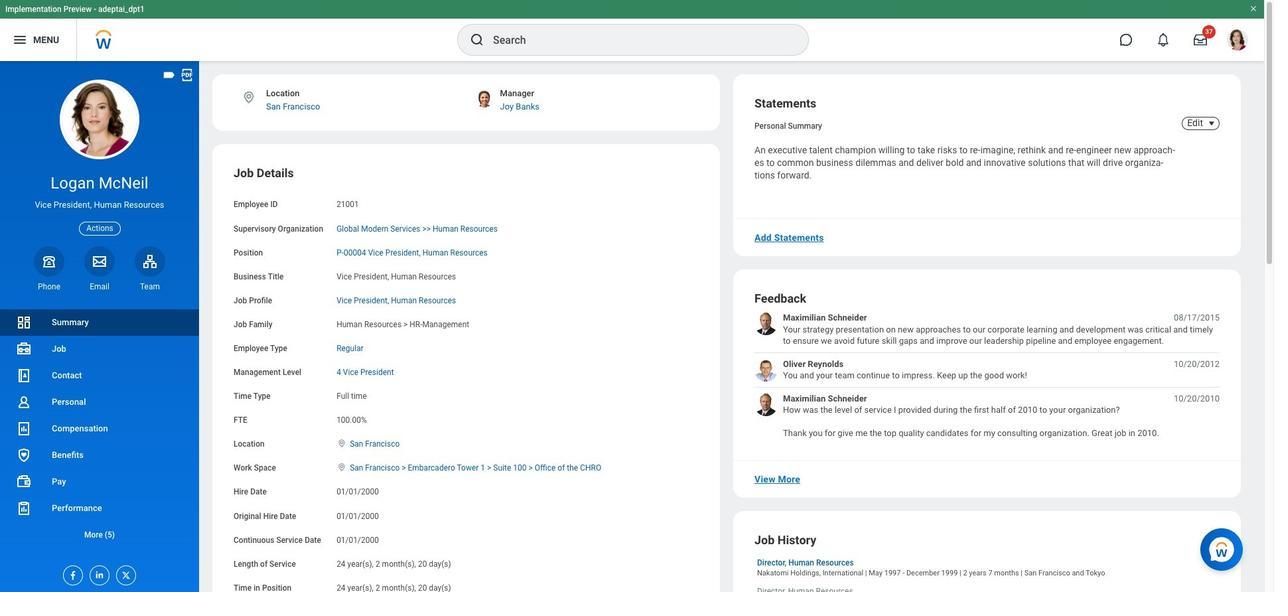 Task type: describe. For each thing, give the bounding box(es) containing it.
job image
[[16, 341, 32, 357]]

notifications large image
[[1157, 33, 1170, 46]]

personal summary element
[[755, 119, 822, 131]]

facebook image
[[64, 566, 78, 581]]

contact image
[[16, 368, 32, 384]]

compensation image
[[16, 421, 32, 437]]

0 horizontal spatial location image
[[242, 90, 256, 105]]

email logan mcneil element
[[84, 281, 115, 292]]

phone image
[[40, 253, 58, 269]]

team logan mcneil element
[[135, 281, 165, 292]]

caret down image
[[1204, 118, 1220, 129]]

inbox large image
[[1194, 33, 1207, 46]]

close environment banner image
[[1250, 5, 1258, 13]]

x image
[[117, 566, 131, 581]]

1 horizontal spatial location image
[[337, 439, 347, 448]]

0 horizontal spatial list
[[0, 309, 199, 548]]

mail image
[[92, 253, 108, 269]]

full time element
[[337, 389, 367, 401]]



Task type: vqa. For each thing, say whether or not it's contained in the screenshot.
group
yes



Task type: locate. For each thing, give the bounding box(es) containing it.
1 vertical spatial employee's photo (maximilian schneider) image
[[755, 393, 778, 416]]

view printable version (pdf) image
[[180, 68, 194, 82]]

banner
[[0, 0, 1264, 61]]

phone logan mcneil element
[[34, 281, 64, 292]]

profile logan mcneil image
[[1227, 29, 1248, 53]]

0 vertical spatial employee's photo (maximilian schneider) image
[[755, 312, 778, 335]]

Search Workday  search field
[[493, 25, 781, 54]]

employee's photo (maximilian schneider) image down employee's photo (oliver reynolds)
[[755, 393, 778, 416]]

employee's photo (oliver reynolds) image
[[755, 358, 778, 381]]

justify image
[[12, 32, 28, 48]]

navigation pane region
[[0, 61, 199, 592]]

1 employee's photo (maximilian schneider) image from the top
[[755, 312, 778, 335]]

employee's photo (maximilian schneider) image up employee's photo (oliver reynolds)
[[755, 312, 778, 335]]

location image
[[242, 90, 256, 105], [337, 439, 347, 448]]

group
[[234, 166, 699, 592]]

1 vertical spatial location image
[[337, 439, 347, 448]]

2 employee's photo (maximilian schneider) image from the top
[[755, 393, 778, 416]]

search image
[[469, 32, 485, 48]]

list
[[0, 309, 199, 548], [755, 312, 1220, 439]]

location image
[[337, 463, 347, 472]]

personal image
[[16, 394, 32, 410]]

performance image
[[16, 500, 32, 516]]

linkedin image
[[90, 566, 105, 580]]

view team image
[[142, 253, 158, 269]]

employee's photo (maximilian schneider) image
[[755, 312, 778, 335], [755, 393, 778, 416]]

summary image
[[16, 315, 32, 331]]

1 horizontal spatial list
[[755, 312, 1220, 439]]

pay image
[[16, 474, 32, 490]]

0 vertical spatial location image
[[242, 90, 256, 105]]

tag image
[[162, 68, 177, 82]]

benefits image
[[16, 447, 32, 463]]



